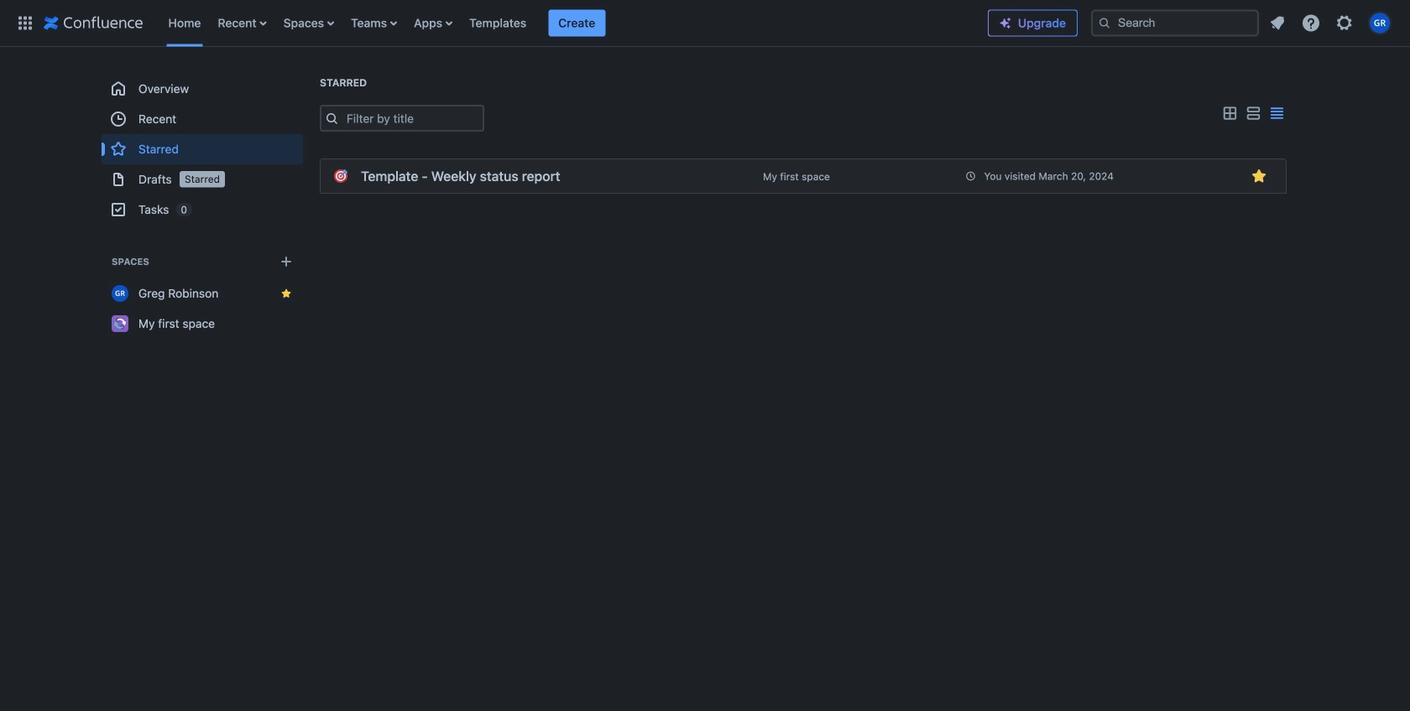 Task type: locate. For each thing, give the bounding box(es) containing it.
1 horizontal spatial list
[[1263, 8, 1400, 38]]

list image
[[1243, 104, 1263, 124]]

confluence image
[[44, 13, 143, 33], [44, 13, 143, 33]]

:dart: image
[[334, 170, 348, 183], [334, 170, 348, 183]]

list for the appswitcher icon at the top
[[160, 0, 988, 47]]

global element
[[10, 0, 988, 47]]

settings icon image
[[1335, 13, 1355, 33]]

appswitcher icon image
[[15, 13, 35, 33]]

notification icon image
[[1268, 13, 1288, 33]]

premium image
[[999, 16, 1012, 30]]

list item
[[548, 10, 606, 37]]

Search field
[[1091, 10, 1259, 37]]

unstar image
[[1249, 166, 1269, 186]]

cards image
[[1220, 104, 1240, 124]]

unstar this space image
[[280, 287, 293, 301]]

list
[[160, 0, 988, 47], [1263, 8, 1400, 38]]

search image
[[1098, 16, 1111, 30]]

compact list image
[[1267, 104, 1287, 124]]

0 horizontal spatial list
[[160, 0, 988, 47]]

None search field
[[1091, 10, 1259, 37]]

banner
[[0, 0, 1410, 47]]

help icon image
[[1301, 13, 1321, 33]]

group
[[102, 74, 303, 225]]



Task type: vqa. For each thing, say whether or not it's contained in the screenshot.
Your Profile And Preferences image
no



Task type: describe. For each thing, give the bounding box(es) containing it.
Filter by title field
[[342, 107, 483, 130]]

list for the premium icon
[[1263, 8, 1400, 38]]

list item inside global element
[[548, 10, 606, 37]]

create a space image
[[276, 252, 296, 272]]



